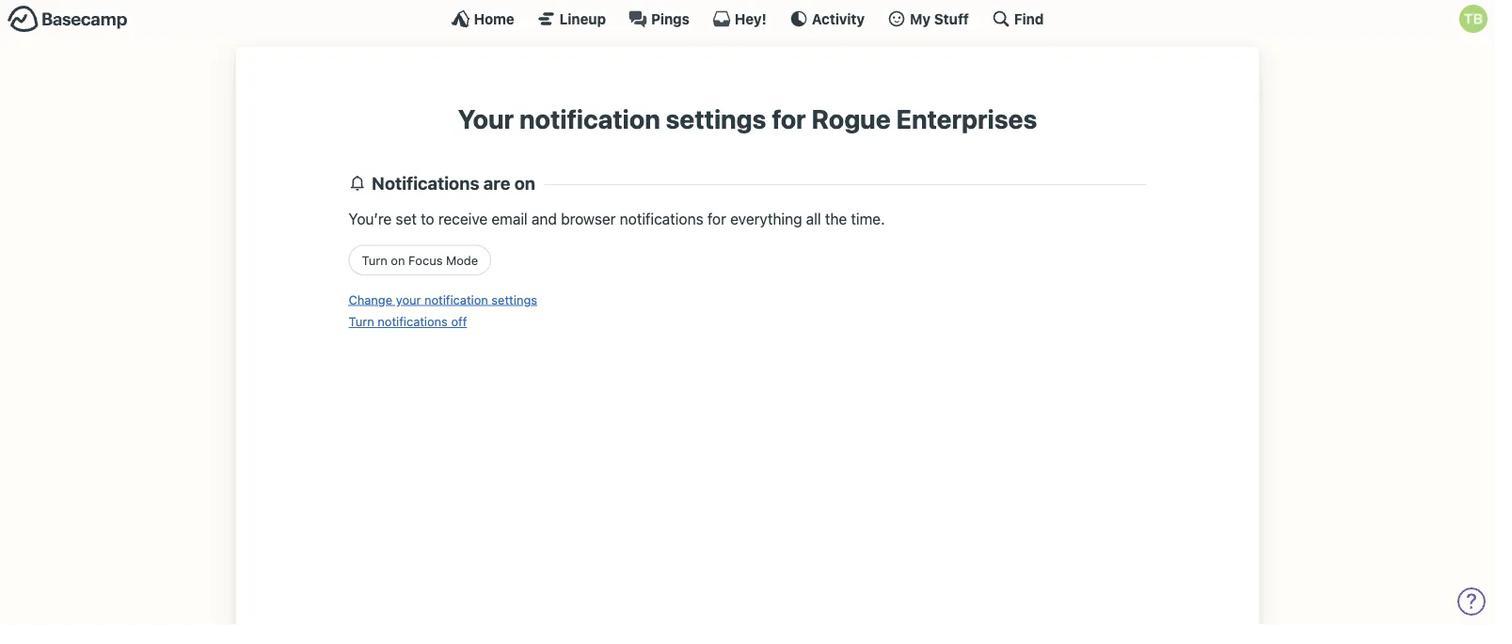 Task type: vqa. For each thing, say whether or not it's contained in the screenshot.
activity "link"
yes



Task type: describe. For each thing, give the bounding box(es) containing it.
0 vertical spatial notifications
[[620, 210, 704, 228]]

time.
[[851, 210, 885, 228]]

everything
[[730, 210, 802, 228]]

browser
[[561, 210, 616, 228]]

you're set to receive     email and browser     notifications for     everything     all the time.
[[349, 210, 885, 228]]

1 horizontal spatial settings
[[666, 104, 767, 135]]

turn on focus mode button
[[349, 245, 491, 276]]

turn inside button
[[362, 253, 388, 267]]

off
[[451, 315, 467, 329]]

settings inside change your notification settings turn notifications off
[[492, 293, 537, 307]]

pings
[[651, 10, 690, 27]]

set
[[396, 210, 417, 228]]

stuff
[[934, 10, 969, 27]]

my stuff button
[[888, 9, 969, 28]]

pings button
[[629, 9, 690, 28]]

and
[[532, 210, 557, 228]]

you're
[[349, 210, 392, 228]]

0 horizontal spatial for
[[708, 210, 726, 228]]

your notification settings for rogue enterprises
[[458, 104, 1037, 135]]

mode
[[446, 253, 478, 267]]

activity link
[[789, 9, 865, 28]]

turn inside change your notification settings turn notifications off
[[349, 315, 374, 329]]

notifications
[[372, 173, 479, 193]]

rogue
[[812, 104, 891, 135]]



Task type: locate. For each thing, give the bounding box(es) containing it.
receive
[[438, 210, 488, 228]]

1 horizontal spatial notifications
[[620, 210, 704, 228]]

activity
[[812, 10, 865, 27]]

focus
[[408, 253, 443, 267]]

1 vertical spatial notification
[[424, 293, 488, 307]]

1 horizontal spatial notification
[[520, 104, 660, 135]]

turn up change
[[362, 253, 388, 267]]

all
[[806, 210, 821, 228]]

home
[[474, 10, 515, 27]]

on
[[514, 173, 535, 193], [391, 253, 405, 267]]

0 vertical spatial on
[[514, 173, 535, 193]]

switch accounts image
[[8, 5, 128, 34]]

my
[[910, 10, 931, 27]]

0 horizontal spatial on
[[391, 253, 405, 267]]

notifications down "your"
[[378, 315, 448, 329]]

change
[[349, 293, 393, 307]]

0 vertical spatial turn
[[362, 253, 388, 267]]

enterprises
[[896, 104, 1037, 135]]

lineup
[[560, 10, 606, 27]]

0 vertical spatial notification
[[520, 104, 660, 135]]

lineup link
[[537, 9, 606, 28]]

1 horizontal spatial for
[[772, 104, 806, 135]]

turn on focus mode
[[362, 253, 478, 267]]

for left rogue
[[772, 104, 806, 135]]

hey! button
[[712, 9, 767, 28]]

for left everything
[[708, 210, 726, 228]]

on right are
[[514, 173, 535, 193]]

the
[[825, 210, 847, 228]]

0 horizontal spatial notification
[[424, 293, 488, 307]]

change your notification settings turn notifications off
[[349, 293, 537, 329]]

notification inside change your notification settings turn notifications off
[[424, 293, 488, 307]]

notifications
[[620, 210, 704, 228], [378, 315, 448, 329]]

change your notification settings link
[[349, 293, 537, 307]]

your
[[458, 104, 514, 135]]

1 vertical spatial notifications
[[378, 315, 448, 329]]

turn notifications off link
[[349, 315, 467, 329]]

0 vertical spatial for
[[772, 104, 806, 135]]

hey!
[[735, 10, 767, 27]]

turn down change
[[349, 315, 374, 329]]

tim burton image
[[1460, 5, 1488, 33]]

notifications are on
[[372, 173, 535, 193]]

0 horizontal spatial settings
[[492, 293, 537, 307]]

on left focus
[[391, 253, 405, 267]]

home link
[[451, 9, 515, 28]]

to
[[421, 210, 434, 228]]

notifications inside change your notification settings turn notifications off
[[378, 315, 448, 329]]

notification
[[520, 104, 660, 135], [424, 293, 488, 307]]

find button
[[992, 9, 1044, 28]]

0 vertical spatial settings
[[666, 104, 767, 135]]

1 vertical spatial on
[[391, 253, 405, 267]]

1 vertical spatial settings
[[492, 293, 537, 307]]

notifications right browser
[[620, 210, 704, 228]]

0 horizontal spatial notifications
[[378, 315, 448, 329]]

1 horizontal spatial on
[[514, 173, 535, 193]]

1 vertical spatial for
[[708, 210, 726, 228]]

for
[[772, 104, 806, 135], [708, 210, 726, 228]]

turn
[[362, 253, 388, 267], [349, 315, 374, 329]]

are
[[483, 173, 510, 193]]

your
[[396, 293, 421, 307]]

email
[[492, 210, 528, 228]]

my stuff
[[910, 10, 969, 27]]

main element
[[0, 0, 1495, 37]]

on inside button
[[391, 253, 405, 267]]

find
[[1014, 10, 1044, 27]]

settings
[[666, 104, 767, 135], [492, 293, 537, 307]]

1 vertical spatial turn
[[349, 315, 374, 329]]



